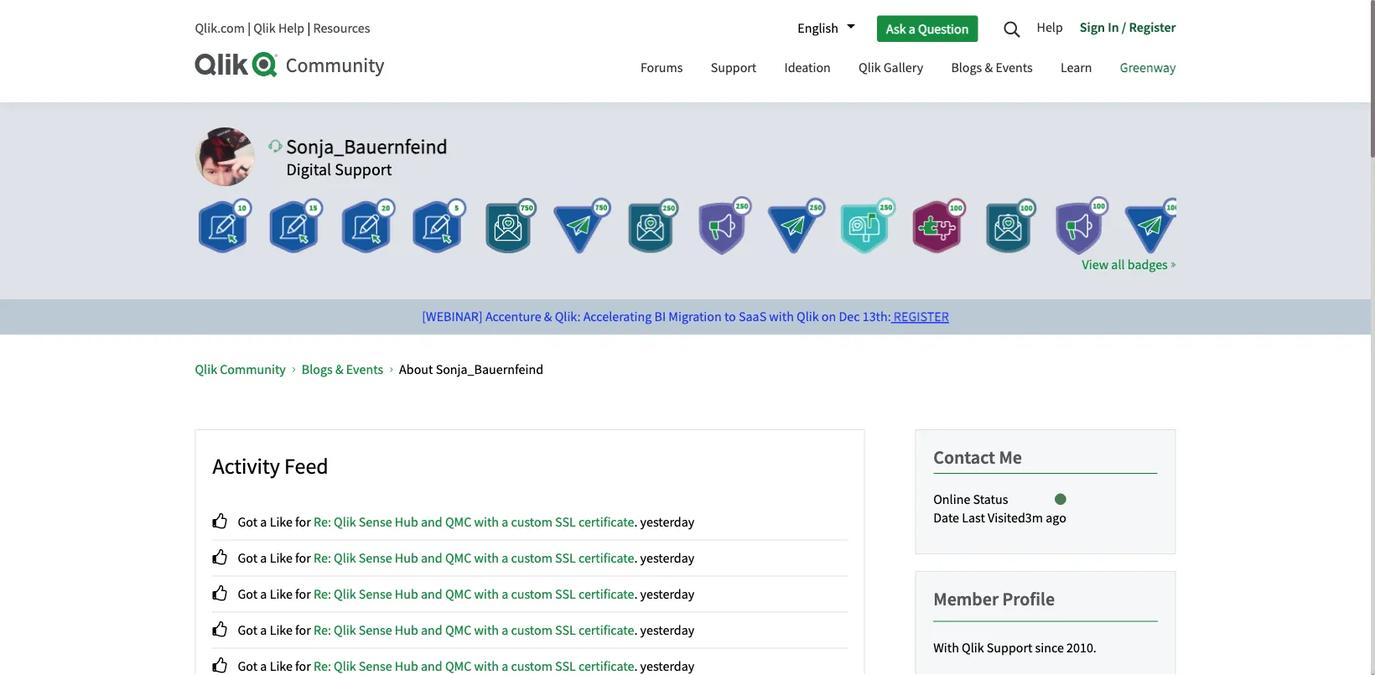 Task type: vqa. For each thing, say whether or not it's contained in the screenshot.
Got associated with first THE RE: QLIK SENSE HUB AND QMC WITH A CUSTOM SSL CERTIFICATE link from the top
yes



Task type: describe. For each thing, give the bounding box(es) containing it.
qmc for 5th re: qlik sense hub and qmc with a custom ssl certificate link from the top of the list containing got a like for
[[445, 658, 472, 675]]

about
[[399, 361, 433, 378]]

blogs for blogs & events 'link'
[[302, 361, 333, 378]]

hub for third re: qlik sense hub and qmc with a custom ssl certificate link from the bottom
[[395, 586, 418, 603]]

0 horizontal spatial help
[[278, 20, 305, 37]]

resources
[[313, 20, 370, 37]]

events for blogs & events 'link'
[[346, 361, 383, 378]]

ideation button
[[772, 44, 844, 94]]

5 certificate from the top
[[579, 658, 634, 675]]

support button
[[698, 44, 769, 94]]

got for third re: qlik sense hub and qmc with a custom ssl certificate link from the bottom
[[238, 586, 258, 603]]

3 certificate from the top
[[579, 586, 634, 603]]

3 got a like for re: qlik sense hub and qmc with a custom ssl certificate . yesterday from the top
[[238, 586, 695, 603]]

and for third re: qlik sense hub and qmc with a custom ssl certificate link from the bottom
[[421, 586, 443, 603]]

bi
[[655, 308, 666, 326]]

sign
[[1080, 18, 1106, 35]]

sense for 5th re: qlik sense hub and qmc with a custom ssl certificate link from the top of the list containing got a like for
[[359, 658, 392, 675]]

qlik gallery
[[859, 59, 924, 76]]

750 likes received image
[[481, 196, 541, 256]]

13th:
[[863, 308, 891, 326]]

sonja_bauernfei nd
[[286, 134, 448, 159]]

custom for fourth re: qlik sense hub and qmc with a custom ssl certificate link from the top
[[511, 622, 553, 639]]

2 ssl from the top
[[555, 550, 576, 567]]

contact
[[934, 446, 996, 469]]

on
[[822, 308, 837, 326]]

hub for first re: qlik sense hub and qmc with a custom ssl certificate link
[[395, 513, 418, 531]]

register link
[[891, 308, 949, 326]]

learn
[[1061, 59, 1093, 76]]

feed
[[284, 453, 329, 481]]

support inside dropdown button
[[711, 59, 757, 76]]

and for first re: qlik sense hub and qmc with a custom ssl certificate link
[[421, 513, 443, 531]]

got for first re: qlik sense hub and qmc with a custom ssl certificate link
[[238, 513, 258, 531]]

got for 5th re: qlik sense hub and qmc with a custom ssl certificate link from the top of the list containing got a like for
[[238, 658, 258, 675]]

me
[[999, 446, 1023, 469]]

qmc for first re: qlik sense hub and qmc with a custom ssl certificate link
[[445, 513, 472, 531]]

2 certificate from the top
[[579, 550, 634, 567]]

ask a question link
[[877, 15, 978, 42]]

2 got a like for re: qlik sense hub and qmc with a custom ssl certificate . yesterday from the top
[[238, 550, 695, 567]]

activity feed
[[213, 453, 329, 481]]

with
[[934, 639, 960, 656]]

qlik.com link
[[195, 20, 245, 37]]

custom for 2nd re: qlik sense hub and qmc with a custom ssl certificate link from the top
[[511, 550, 553, 567]]

/
[[1122, 18, 1127, 35]]

list for activity feed
[[213, 505, 847, 675]]

3 for from the top
[[295, 586, 311, 603]]

activity
[[213, 453, 280, 481]]

saas
[[739, 308, 767, 326]]

100 solutions authored image
[[910, 196, 970, 256]]

[webinar]  accenture & qlik:  accelerating bi migration to saas with qlik on dec 13th: register
[[422, 308, 949, 326]]

yesterday for first re: qlik sense hub and qmc with a custom ssl certificate link
[[641, 513, 695, 531]]

3 re: from the top
[[314, 586, 331, 603]]

& for blogs & events 'link'
[[335, 361, 344, 378]]

user is online image
[[1055, 493, 1067, 506]]

5 like from the top
[[270, 658, 293, 675]]

qmc for 2nd re: qlik sense hub and qmc with a custom ssl certificate link from the top
[[445, 550, 472, 567]]

4 for from the top
[[295, 622, 311, 639]]

to
[[725, 308, 736, 326]]

nd
[[426, 134, 448, 159]]

1 | from the left
[[248, 20, 251, 37]]

qlik:
[[555, 308, 581, 326]]

greenway link
[[1108, 44, 1189, 94]]

hub for 5th re: qlik sense hub and qmc with a custom ssl certificate link from the top of the list containing got a like for
[[395, 658, 418, 675]]

qlik gallery link
[[846, 44, 936, 94]]

yesterday for third re: qlik sense hub and qmc with a custom ssl certificate link from the bottom
[[641, 586, 695, 603]]

& for blogs & events dropdown button
[[985, 59, 993, 76]]

member
[[934, 588, 999, 611]]

5 ssl from the top
[[555, 658, 576, 675]]

about sonja_bauernfeind
[[399, 361, 544, 378]]

blogs for blogs & events dropdown button
[[952, 59, 983, 76]]

custom for third re: qlik sense hub and qmc with a custom ssl certificate link from the bottom
[[511, 586, 553, 603]]

4 ssl from the top
[[555, 622, 576, 639]]

contact me heading
[[934, 446, 1023, 469]]

with qlik support since 2010.
[[934, 639, 1097, 656]]

0 vertical spatial community
[[286, 52, 385, 78]]

2 | from the left
[[307, 20, 311, 37]]

qlik community link
[[195, 361, 286, 378]]

1 horizontal spatial help
[[1037, 18, 1063, 36]]

all
[[1112, 256, 1125, 274]]

2 like from the top
[[270, 550, 293, 567]]

greenway
[[1121, 59, 1176, 76]]

1 certificate from the top
[[579, 513, 634, 531]]

last
[[962, 510, 986, 527]]

sonja_bauernfei
[[286, 134, 426, 159]]

and for 5th re: qlik sense hub and qmc with a custom ssl certificate link from the top of the list containing got a like for
[[421, 658, 443, 675]]

3m
[[1026, 510, 1044, 527]]

2010.
[[1067, 639, 1097, 656]]

blogs & events link
[[302, 361, 383, 378]]

blogs & events for blogs & events 'link'
[[302, 361, 383, 378]]

migration
[[669, 308, 722, 326]]

digital support image
[[268, 139, 282, 153]]

4 re: from the top
[[314, 622, 331, 639]]

qmc for fourth re: qlik sense hub and qmc with a custom ssl certificate link from the top
[[445, 622, 472, 639]]

english button
[[790, 14, 856, 43]]

qlik community
[[195, 361, 286, 378]]

sonja_bauernfeind
[[436, 361, 544, 378]]

sense for 2nd re: qlik sense hub and qmc with a custom ssl certificate link from the top
[[359, 550, 392, 567]]

forums
[[641, 59, 683, 76]]

blogs & events button
[[939, 44, 1046, 94]]

digital support
[[286, 159, 392, 181]]

1 re: from the top
[[314, 513, 331, 531]]

accenture
[[486, 308, 542, 326]]

online
[[934, 491, 971, 508]]

1 ssl from the top
[[555, 513, 576, 531]]

qlik help link
[[253, 20, 305, 37]]

ask
[[887, 20, 906, 37]]



Task type: locate. For each thing, give the bounding box(es) containing it.
5 yesterday from the top
[[641, 658, 695, 675]]

ssl
[[555, 513, 576, 531], [555, 550, 576, 567], [555, 586, 576, 603], [555, 622, 576, 639], [555, 658, 576, 675]]

events left learn
[[996, 59, 1033, 76]]

sense
[[359, 513, 392, 531], [359, 550, 392, 567], [359, 586, 392, 603], [359, 622, 392, 639], [359, 658, 392, 675]]

4 like from the top
[[270, 622, 293, 639]]

5 and from the top
[[421, 658, 443, 675]]

0 horizontal spatial support
[[335, 159, 392, 181]]

support left "since"
[[987, 639, 1033, 656]]

4 hub from the top
[[395, 622, 418, 639]]

qmc for third re: qlik sense hub and qmc with a custom ssl certificate link from the bottom
[[445, 586, 472, 603]]

events
[[996, 59, 1033, 76], [346, 361, 383, 378]]

1 vertical spatial support
[[335, 159, 392, 181]]

3 like from the top
[[270, 586, 293, 603]]

custom for 5th re: qlik sense hub and qmc with a custom ssl certificate link from the top of the list containing got a like for
[[511, 658, 553, 675]]

4 custom from the top
[[511, 622, 553, 639]]

qlik image
[[195, 52, 279, 77]]

got for fourth re: qlik sense hub and qmc with a custom ssl certificate link from the top
[[238, 622, 258, 639]]

view all badges
[[1083, 256, 1168, 274]]

hub for fourth re: qlik sense hub and qmc with a custom ssl certificate link from the top
[[395, 622, 418, 639]]

5 for from the top
[[295, 658, 311, 675]]

got
[[238, 513, 258, 531], [238, 550, 258, 567], [238, 586, 258, 603], [238, 622, 258, 639], [238, 658, 258, 675]]

activity feed heading
[[213, 453, 329, 481]]

|
[[248, 20, 251, 37], [307, 20, 311, 37]]

4 . from the top
[[634, 622, 638, 639]]

yesterday for 5th re: qlik sense hub and qmc with a custom ssl certificate link from the top of the list containing got a like for
[[641, 658, 695, 675]]

view all badges link
[[1083, 256, 1176, 274]]

1 and from the top
[[421, 513, 443, 531]]

2 vertical spatial support
[[987, 639, 1033, 656]]

member profile
[[934, 588, 1055, 611]]

support right forums
[[711, 59, 757, 76]]

1 horizontal spatial |
[[307, 20, 311, 37]]

qlik
[[253, 20, 276, 37], [859, 59, 881, 76], [797, 308, 819, 326], [195, 361, 217, 378], [334, 513, 356, 531], [334, 550, 356, 567], [334, 586, 356, 603], [334, 622, 356, 639], [962, 639, 984, 656], [334, 658, 356, 675]]

5 sense from the top
[[359, 658, 392, 675]]

250 replies authored image
[[767, 196, 827, 256]]

0 vertical spatial &
[[985, 59, 993, 76]]

custom for first re: qlik sense hub and qmc with a custom ssl certificate link
[[511, 513, 553, 531]]

0 horizontal spatial &
[[335, 361, 344, 378]]

1 vertical spatial &
[[544, 308, 552, 326]]

events inside list
[[346, 361, 383, 378]]

1 vertical spatial blogs & events
[[302, 361, 383, 378]]

visited
[[988, 510, 1026, 527]]

5 hub from the top
[[395, 658, 418, 675]]

0 vertical spatial blogs & events
[[952, 59, 1033, 76]]

2 re: qlik sense hub and qmc with a custom ssl certificate link from the top
[[314, 550, 634, 567]]

blogs & events down question
[[952, 59, 1033, 76]]

1 . from the top
[[634, 513, 638, 531]]

1 vertical spatial events
[[346, 361, 383, 378]]

5 re: from the top
[[314, 658, 331, 675]]

events left about
[[346, 361, 383, 378]]

4 certificate from the top
[[579, 622, 634, 639]]

3 yesterday from the top
[[641, 586, 695, 603]]

2 for from the top
[[295, 550, 311, 567]]

100 topics started image
[[1053, 196, 1113, 256]]

yesterday for fourth re: qlik sense hub and qmc with a custom ssl certificate link from the top
[[641, 622, 695, 639]]

status
[[973, 491, 1009, 508]]

qlik inside 'link'
[[859, 59, 881, 76]]

3 ssl from the top
[[555, 586, 576, 603]]

learn button
[[1049, 44, 1105, 94]]

0 vertical spatial blogs
[[952, 59, 983, 76]]

2 yesterday from the top
[[641, 550, 695, 567]]

accelerating
[[584, 308, 652, 326]]

3 sense from the top
[[359, 586, 392, 603]]

blogs & events left about
[[302, 361, 383, 378]]

support right digital
[[335, 159, 392, 181]]

ago
[[1046, 510, 1067, 527]]

profile
[[1003, 588, 1055, 611]]

2 re: from the top
[[314, 550, 331, 567]]

help left "sign"
[[1037, 18, 1063, 36]]

resources link
[[313, 20, 370, 37]]

list
[[195, 347, 1130, 392], [213, 505, 847, 675], [934, 528, 1158, 536]]

qmc
[[445, 513, 472, 531], [445, 550, 472, 567], [445, 586, 472, 603], [445, 622, 472, 639], [445, 658, 472, 675]]

2 got from the top
[[238, 550, 258, 567]]

4 and from the top
[[421, 622, 443, 639]]

| right qlik help link
[[307, 20, 311, 37]]

blogs inside dropdown button
[[952, 59, 983, 76]]

blogs right qlik community
[[302, 361, 333, 378]]

date last visited 3m ago
[[934, 510, 1067, 527]]

in
[[1108, 18, 1120, 35]]

100 replies authored image
[[1124, 196, 1184, 256]]

3 and from the top
[[421, 586, 443, 603]]

blogs down question
[[952, 59, 983, 76]]

1 yesterday from the top
[[641, 513, 695, 531]]

5 re: qlik sense hub and qmc with a custom ssl certificate link from the top
[[314, 658, 634, 675]]

dec
[[839, 308, 860, 326]]

0 vertical spatial events
[[996, 59, 1033, 76]]

contact me
[[934, 446, 1023, 469]]

&
[[985, 59, 993, 76], [544, 308, 552, 326], [335, 361, 344, 378]]

help
[[1037, 18, 1063, 36], [278, 20, 305, 37]]

re:
[[314, 513, 331, 531], [314, 550, 331, 567], [314, 586, 331, 603], [314, 622, 331, 639], [314, 658, 331, 675]]

and for 2nd re: qlik sense hub and qmc with a custom ssl certificate link from the top
[[421, 550, 443, 567]]

4 got from the top
[[238, 622, 258, 639]]

3 re: qlik sense hub and qmc with a custom ssl certificate link from the top
[[314, 586, 634, 603]]

sign in / register
[[1080, 18, 1176, 35]]

qlik.com | qlik help | resources
[[195, 20, 370, 37]]

community link
[[195, 52, 611, 78]]

250 likes received image
[[624, 196, 684, 256]]

yesterday
[[641, 513, 695, 531], [641, 550, 695, 567], [641, 586, 695, 603], [641, 622, 695, 639], [641, 658, 695, 675]]

2 and from the top
[[421, 550, 443, 567]]

and for fourth re: qlik sense hub and qmc with a custom ssl certificate link from the top
[[421, 622, 443, 639]]

1 got a like for re: qlik sense hub and qmc with a custom ssl certificate . yesterday from the top
[[238, 513, 695, 531]]

register
[[894, 308, 949, 326]]

0 horizontal spatial blogs & events
[[302, 361, 383, 378]]

100 likes received image
[[981, 196, 1042, 256]]

subscription 5 image
[[409, 196, 470, 256]]

2 sense from the top
[[359, 550, 392, 567]]

1 horizontal spatial blogs & events
[[952, 59, 1033, 76]]

sense for first re: qlik sense hub and qmc with a custom ssl certificate link
[[359, 513, 392, 531]]

2 horizontal spatial support
[[987, 639, 1033, 656]]

0 vertical spatial support
[[711, 59, 757, 76]]

2 . from the top
[[634, 550, 638, 567]]

menu bar
[[628, 44, 1189, 94]]

blogs
[[952, 59, 983, 76], [302, 361, 333, 378]]

1 got from the top
[[238, 513, 258, 531]]

1 horizontal spatial blogs
[[952, 59, 983, 76]]

subscription 20 image
[[338, 196, 398, 256]]

view
[[1083, 256, 1109, 274]]

events inside dropdown button
[[996, 59, 1033, 76]]

4 qmc from the top
[[445, 622, 472, 639]]

4 sense from the top
[[359, 622, 392, 639]]

750 replies authored image
[[552, 196, 613, 256]]

events for blogs & events dropdown button
[[996, 59, 1033, 76]]

re: qlik sense hub and qmc with a custom ssl certificate link
[[314, 513, 634, 531], [314, 550, 634, 567], [314, 586, 634, 603], [314, 622, 634, 639], [314, 658, 634, 675]]

& inside list
[[335, 361, 344, 378]]

3 got from the top
[[238, 586, 258, 603]]

0 horizontal spatial |
[[248, 20, 251, 37]]

sign in / register link
[[1072, 13, 1176, 44]]

1 vertical spatial community
[[220, 361, 286, 378]]

got a like for re: qlik sense hub and qmc with a custom ssl certificate . yesterday
[[238, 513, 695, 531], [238, 550, 695, 567], [238, 586, 695, 603], [238, 622, 695, 639], [238, 658, 695, 675]]

1 vertical spatial blogs
[[302, 361, 333, 378]]

community
[[286, 52, 385, 78], [220, 361, 286, 378]]

blogs inside list
[[302, 361, 333, 378]]

1 custom from the top
[[511, 513, 553, 531]]

4 re: qlik sense hub and qmc with a custom ssl certificate link from the top
[[314, 622, 634, 639]]

list containing got a like for
[[213, 505, 847, 675]]

digital
[[286, 159, 332, 181]]

1 like from the top
[[270, 513, 293, 531]]

1 re: qlik sense hub and qmc with a custom ssl certificate link from the top
[[314, 513, 634, 531]]

hub
[[395, 513, 418, 531], [395, 550, 418, 567], [395, 586, 418, 603], [395, 622, 418, 639], [395, 658, 418, 675]]

2 qmc from the top
[[445, 550, 472, 567]]

0 horizontal spatial events
[[346, 361, 383, 378]]

online status
[[934, 491, 1009, 508]]

for
[[295, 513, 311, 531], [295, 550, 311, 567], [295, 586, 311, 603], [295, 622, 311, 639], [295, 658, 311, 675]]

list for [webinar]  accenture & qlik:  accelerating bi migration to saas with qlik on dec 13th:
[[195, 347, 1130, 392]]

& inside blogs & events dropdown button
[[985, 59, 993, 76]]

0 horizontal spatial blogs
[[302, 361, 333, 378]]

since
[[1036, 639, 1064, 656]]

| right qlik.com
[[248, 20, 251, 37]]

gallery
[[884, 59, 924, 76]]

.
[[634, 513, 638, 531], [634, 550, 638, 567], [634, 586, 638, 603], [634, 622, 638, 639], [634, 658, 638, 675]]

qlik.com
[[195, 20, 245, 37]]

ideation
[[785, 59, 831, 76]]

5 got from the top
[[238, 658, 258, 675]]

sonja_bauernfeind image
[[196, 128, 255, 186]]

date
[[934, 510, 960, 527]]

250 topics started image
[[695, 196, 756, 256]]

4 got a like for re: qlik sense hub and qmc with a custom ssl certificate . yesterday from the top
[[238, 622, 695, 639]]

certificate
[[579, 513, 634, 531], [579, 550, 634, 567], [579, 586, 634, 603], [579, 622, 634, 639], [579, 658, 634, 675]]

3 custom from the top
[[511, 586, 553, 603]]

help link
[[1037, 13, 1072, 44]]

list containing qlik community
[[195, 347, 1130, 392]]

sense for third re: qlik sense hub and qmc with a custom ssl certificate link from the bottom
[[359, 586, 392, 603]]

2 vertical spatial &
[[335, 361, 344, 378]]

ask a question
[[887, 20, 969, 37]]

hub for 2nd re: qlik sense hub and qmc with a custom ssl certificate link from the top
[[395, 550, 418, 567]]

1 qmc from the top
[[445, 513, 472, 531]]

1 for from the top
[[295, 513, 311, 531]]

community inside list
[[220, 361, 286, 378]]

badges
[[1128, 256, 1168, 274]]

support
[[711, 59, 757, 76], [335, 159, 392, 181], [987, 639, 1033, 656]]

subscription 15 image
[[266, 196, 327, 256]]

[webinar]
[[422, 308, 483, 326]]

1 hub from the top
[[395, 513, 418, 531]]

3 hub from the top
[[395, 586, 418, 603]]

1 sense from the top
[[359, 513, 392, 531]]

250 likes given image
[[838, 196, 899, 256]]

2 custom from the top
[[511, 550, 553, 567]]

1 horizontal spatial events
[[996, 59, 1033, 76]]

1 horizontal spatial &
[[544, 308, 552, 326]]

got for 2nd re: qlik sense hub and qmc with a custom ssl certificate link from the top
[[238, 550, 258, 567]]

a
[[909, 20, 916, 37], [260, 513, 267, 531], [502, 513, 509, 531], [260, 550, 267, 567], [502, 550, 509, 567], [260, 586, 267, 603], [502, 586, 509, 603], [260, 622, 267, 639], [502, 622, 509, 639], [260, 658, 267, 675], [502, 658, 509, 675]]

english
[[798, 20, 839, 37]]

menu bar containing forums
[[628, 44, 1189, 94]]

3 qmc from the top
[[445, 586, 472, 603]]

and
[[421, 513, 443, 531], [421, 550, 443, 567], [421, 586, 443, 603], [421, 622, 443, 639], [421, 658, 443, 675]]

register
[[1130, 18, 1176, 35]]

forums button
[[628, 44, 696, 94]]

help left resources
[[278, 20, 305, 37]]

blogs & events for blogs & events dropdown button
[[952, 59, 1033, 76]]

yesterday for 2nd re: qlik sense hub and qmc with a custom ssl certificate link from the top
[[641, 550, 695, 567]]

question
[[919, 20, 969, 37]]

blogs & events
[[952, 59, 1033, 76], [302, 361, 383, 378]]

like
[[270, 513, 293, 531], [270, 550, 293, 567], [270, 586, 293, 603], [270, 622, 293, 639], [270, 658, 293, 675]]

5 custom from the top
[[511, 658, 553, 675]]

subscription 10 image
[[195, 196, 255, 256]]

1 horizontal spatial support
[[711, 59, 757, 76]]

sense for fourth re: qlik sense hub and qmc with a custom ssl certificate link from the top
[[359, 622, 392, 639]]

4 yesterday from the top
[[641, 622, 695, 639]]

5 qmc from the top
[[445, 658, 472, 675]]

5 . from the top
[[634, 658, 638, 675]]

2 horizontal spatial &
[[985, 59, 993, 76]]

2 hub from the top
[[395, 550, 418, 567]]

3 . from the top
[[634, 586, 638, 603]]

blogs & events inside blogs & events dropdown button
[[952, 59, 1033, 76]]

5 got a like for re: qlik sense hub and qmc with a custom ssl certificate . yesterday from the top
[[238, 658, 695, 675]]



